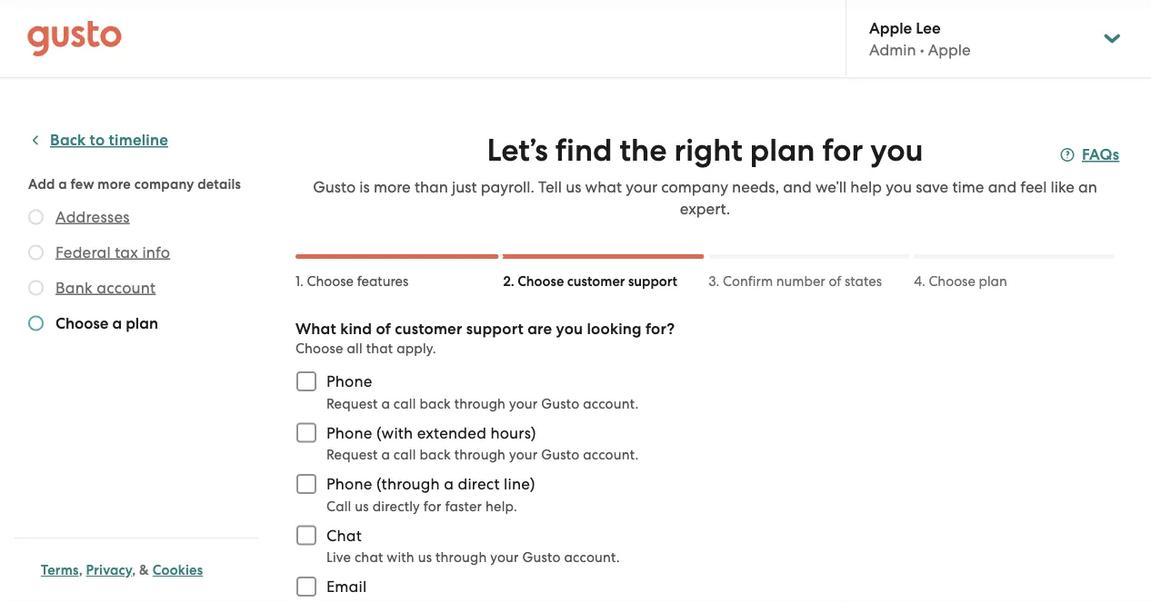 Task type: locate. For each thing, give the bounding box(es) containing it.
0 horizontal spatial us
[[355, 499, 369, 515]]

through for phone (with extended hours)
[[455, 447, 506, 463]]

phone (with extended hours)
[[327, 424, 536, 442]]

plan inside "list"
[[126, 314, 158, 333]]

a up (with
[[381, 396, 390, 412]]

chat
[[355, 550, 383, 566]]

0 horizontal spatial company
[[134, 176, 194, 192]]

customer up apply.
[[395, 320, 462, 338]]

1 horizontal spatial customer
[[567, 274, 625, 290]]

,
[[79, 563, 83, 579], [132, 563, 136, 579]]

back down phone (with extended hours)
[[420, 447, 451, 463]]

1 vertical spatial request
[[327, 447, 378, 463]]

1 vertical spatial through
[[455, 447, 506, 463]]

2 and from the left
[[988, 178, 1017, 196]]

company
[[134, 176, 194, 192], [661, 178, 728, 196]]

more
[[98, 176, 131, 192], [374, 178, 411, 196]]

choose up are
[[518, 274, 564, 290]]

of up "that"
[[376, 320, 391, 338]]

•
[[920, 41, 925, 59]]

info
[[142, 243, 170, 261]]

check image down add
[[28, 210, 44, 225]]

0 vertical spatial support
[[628, 274, 678, 290]]

1 horizontal spatial of
[[829, 274, 842, 290]]

plan
[[750, 132, 815, 169], [979, 274, 1008, 290], [126, 314, 158, 333]]

&
[[139, 563, 149, 579]]

choose for choose a plan
[[55, 314, 109, 333]]

more right is
[[374, 178, 411, 196]]

through up extended
[[455, 396, 506, 412]]

a
[[58, 176, 67, 192], [112, 314, 122, 333], [381, 396, 390, 412], [381, 447, 390, 463], [444, 476, 454, 494]]

of for states
[[829, 274, 842, 290]]

payroll.
[[481, 178, 535, 196]]

us
[[566, 178, 582, 196], [355, 499, 369, 515], [418, 550, 432, 566]]

feel
[[1021, 178, 1047, 196]]

1 vertical spatial apple
[[928, 41, 971, 59]]

phone
[[327, 373, 373, 391], [327, 424, 373, 442], [327, 476, 373, 494]]

request a call back through your gusto account. up extended
[[327, 396, 639, 412]]

plan inside let's find the right plan for you gusto is more than just payroll. tell us what your company needs, and we'll help you save time and feel like an expert.
[[750, 132, 815, 169]]

kind
[[340, 320, 372, 338]]

support left are
[[466, 320, 524, 338]]

terms , privacy , & cookies
[[41, 563, 203, 579]]

1 vertical spatial you
[[886, 178, 912, 196]]

live
[[327, 550, 351, 566]]

request a call back through your gusto account. up direct
[[327, 447, 639, 463]]

call down (with
[[394, 447, 416, 463]]

1 horizontal spatial more
[[374, 178, 411, 196]]

help.
[[486, 499, 518, 515]]

privacy
[[86, 563, 132, 579]]

request a call back through your gusto account.
[[327, 396, 639, 412], [327, 447, 639, 463]]

the
[[620, 132, 667, 169]]

0 horizontal spatial apple
[[869, 18, 912, 37]]

account.
[[583, 396, 639, 412], [583, 447, 639, 463], [564, 550, 620, 566]]

3 phone from the top
[[327, 476, 373, 494]]

and left we'll
[[783, 178, 812, 196]]

2 check image from the top
[[28, 281, 44, 296]]

2 vertical spatial plan
[[126, 314, 158, 333]]

your down hours)
[[509, 447, 538, 463]]

call
[[394, 396, 416, 412], [394, 447, 416, 463]]

account
[[97, 279, 156, 297]]

0 vertical spatial request a call back through your gusto account.
[[327, 396, 639, 412]]

phone for phone
[[327, 373, 373, 391]]

check image for federal
[[28, 245, 44, 261]]

0 vertical spatial us
[[566, 178, 582, 196]]

0 horizontal spatial support
[[466, 320, 524, 338]]

, left &
[[132, 563, 136, 579]]

1 horizontal spatial and
[[988, 178, 1017, 196]]

choose a plan
[[55, 314, 158, 333]]

1 horizontal spatial support
[[628, 274, 678, 290]]

a down account
[[112, 314, 122, 333]]

1 and from the left
[[783, 178, 812, 196]]

phone down all
[[327, 373, 373, 391]]

check image left bank
[[28, 281, 44, 296]]

you for are
[[556, 320, 583, 338]]

we'll
[[816, 178, 847, 196]]

2 horizontal spatial us
[[566, 178, 582, 196]]

2 vertical spatial you
[[556, 320, 583, 338]]

let's
[[487, 132, 548, 169]]

1 vertical spatial customer
[[395, 320, 462, 338]]

1 vertical spatial check image
[[28, 316, 44, 332]]

choose for choose customer support
[[518, 274, 564, 290]]

customer
[[567, 274, 625, 290], [395, 320, 462, 338]]

0 vertical spatial for
[[823, 132, 863, 169]]

0 vertical spatial account.
[[583, 396, 639, 412]]

1 vertical spatial of
[[376, 320, 391, 338]]

1 vertical spatial call
[[394, 447, 416, 463]]

of left states
[[829, 274, 842, 290]]

0 horizontal spatial and
[[783, 178, 812, 196]]

needs,
[[732, 178, 779, 196]]

0 vertical spatial request
[[327, 396, 378, 412]]

states
[[845, 274, 882, 290]]

0 vertical spatial check image
[[28, 245, 44, 261]]

2 phone from the top
[[327, 424, 373, 442]]

customer up looking
[[567, 274, 625, 290]]

choose down bank
[[55, 314, 109, 333]]

choose
[[307, 274, 354, 290], [518, 274, 564, 290], [929, 274, 976, 290], [55, 314, 109, 333], [296, 341, 343, 357]]

you right help
[[886, 178, 912, 196]]

let's find the right plan for you gusto is more than just payroll. tell us what your company needs, and we'll help you save time and feel like an expert.
[[313, 132, 1098, 218]]

1 horizontal spatial company
[[661, 178, 728, 196]]

you
[[871, 132, 924, 169], [886, 178, 912, 196], [556, 320, 583, 338]]

than
[[415, 178, 448, 196]]

what
[[585, 178, 622, 196]]

1 vertical spatial check image
[[28, 281, 44, 296]]

support
[[628, 274, 678, 290], [466, 320, 524, 338]]

for
[[823, 132, 863, 169], [424, 499, 442, 515]]

through down 'faster'
[[436, 550, 487, 566]]

1 phone from the top
[[327, 373, 373, 391]]

, left privacy
[[79, 563, 83, 579]]

check image
[[28, 210, 44, 225], [28, 316, 44, 332]]

your down the
[[626, 178, 658, 196]]

choose features
[[307, 274, 409, 290]]

0 vertical spatial of
[[829, 274, 842, 290]]

1 vertical spatial back
[[420, 447, 451, 463]]

back up phone (with extended hours)
[[420, 396, 451, 412]]

0 vertical spatial phone
[[327, 373, 373, 391]]

company up expert.
[[661, 178, 728, 196]]

features
[[357, 274, 409, 290]]

check image left federal
[[28, 245, 44, 261]]

is
[[360, 178, 370, 196]]

extended
[[417, 424, 487, 442]]

gusto
[[313, 178, 356, 196], [541, 396, 580, 412], [541, 447, 580, 463], [523, 550, 561, 566]]

check image
[[28, 245, 44, 261], [28, 281, 44, 296]]

request down (with
[[327, 447, 378, 463]]

choose up what
[[307, 274, 354, 290]]

back to timeline
[[50, 131, 168, 150]]

choose inside "list"
[[55, 314, 109, 333]]

0 vertical spatial check image
[[28, 210, 44, 225]]

apple right •
[[928, 41, 971, 59]]

0 horizontal spatial for
[[424, 499, 442, 515]]

us right 'call'
[[355, 499, 369, 515]]

2 vertical spatial through
[[436, 550, 487, 566]]

and
[[783, 178, 812, 196], [988, 178, 1017, 196]]

gusto inside let's find the right plan for you gusto is more than just payroll. tell us what your company needs, and we'll help you save time and feel like an expert.
[[313, 178, 356, 196]]

1 horizontal spatial ,
[[132, 563, 136, 579]]

apple up the "admin"
[[869, 18, 912, 37]]

your
[[626, 178, 658, 196], [509, 396, 538, 412], [509, 447, 538, 463], [490, 550, 519, 566]]

a up 'faster'
[[444, 476, 454, 494]]

1 request from the top
[[327, 396, 378, 412]]

a down (with
[[381, 447, 390, 463]]

1 check image from the top
[[28, 210, 44, 225]]

2 back from the top
[[420, 447, 451, 463]]

phone up 'call'
[[327, 476, 373, 494]]

1 call from the top
[[394, 396, 416, 412]]

1 horizontal spatial us
[[418, 550, 432, 566]]

more right few
[[98, 176, 131, 192]]

2 request from the top
[[327, 447, 378, 463]]

of inside what kind of customer support are you looking for? choose all that apply.
[[376, 320, 391, 338]]

(with
[[377, 424, 413, 442]]

request up (with
[[327, 396, 378, 412]]

your down help.
[[490, 550, 519, 566]]

details
[[198, 176, 241, 192]]

line)
[[504, 476, 535, 494]]

of
[[829, 274, 842, 290], [376, 320, 391, 338]]

1 vertical spatial account.
[[583, 447, 639, 463]]

0 horizontal spatial of
[[376, 320, 391, 338]]

federal
[[55, 243, 111, 261]]

you inside what kind of customer support are you looking for? choose all that apply.
[[556, 320, 583, 338]]

2 vertical spatial us
[[418, 550, 432, 566]]

support up for?
[[628, 274, 678, 290]]

0 vertical spatial call
[[394, 396, 416, 412]]

1 check image from the top
[[28, 245, 44, 261]]

0 horizontal spatial plan
[[126, 314, 158, 333]]

choose down what
[[296, 341, 343, 357]]

1 vertical spatial phone
[[327, 424, 373, 442]]

call up (with
[[394, 396, 416, 412]]

us inside let's find the right plan for you gusto is more than just payroll. tell us what your company needs, and we'll help you save time and feel like an expert.
[[566, 178, 582, 196]]

2 call from the top
[[394, 447, 416, 463]]

choose right states
[[929, 274, 976, 290]]

0 horizontal spatial ,
[[79, 563, 83, 579]]

you up help
[[871, 132, 924, 169]]

you right are
[[556, 320, 583, 338]]

us right with in the bottom of the page
[[418, 550, 432, 566]]

1 horizontal spatial for
[[823, 132, 863, 169]]

for down phone (through a direct line)
[[424, 499, 442, 515]]

confirm
[[723, 274, 773, 290]]

1 back from the top
[[420, 396, 451, 412]]

2 request a call back through your gusto account. from the top
[[327, 447, 639, 463]]

faqs button
[[1060, 144, 1120, 166]]

1 request a call back through your gusto account. from the top
[[327, 396, 639, 412]]

0 vertical spatial you
[[871, 132, 924, 169]]

2 horizontal spatial plan
[[979, 274, 1008, 290]]

through
[[455, 396, 506, 412], [455, 447, 506, 463], [436, 550, 487, 566]]

back for phone (with extended hours)
[[420, 447, 451, 463]]

request
[[327, 396, 378, 412], [327, 447, 378, 463]]

2 , from the left
[[132, 563, 136, 579]]

through up direct
[[455, 447, 506, 463]]

0 vertical spatial back
[[420, 396, 451, 412]]

your inside let's find the right plan for you gusto is more than just payroll. tell us what your company needs, and we'll help you save time and feel like an expert.
[[626, 178, 658, 196]]

0 horizontal spatial customer
[[395, 320, 462, 338]]

right
[[674, 132, 743, 169]]

call
[[327, 499, 352, 515]]

back
[[420, 396, 451, 412], [420, 447, 451, 463]]

check image left choose a plan
[[28, 316, 44, 332]]

a inside choose a plan "list"
[[112, 314, 122, 333]]

phone left (with
[[327, 424, 373, 442]]

2 vertical spatial account.
[[564, 550, 620, 566]]

1 horizontal spatial plan
[[750, 132, 815, 169]]

your up hours)
[[509, 396, 538, 412]]

1 vertical spatial request a call back through your gusto account.
[[327, 447, 639, 463]]

confirm number of states
[[723, 274, 882, 290]]

and left feel
[[988, 178, 1017, 196]]

Phone (through a direct line) checkbox
[[286, 465, 327, 505]]

of for customer
[[376, 320, 391, 338]]

add a few more company details
[[28, 176, 241, 192]]

0 vertical spatial customer
[[567, 274, 625, 290]]

faster
[[445, 499, 482, 515]]

1 vertical spatial support
[[466, 320, 524, 338]]

chat
[[327, 527, 362, 545]]

company down timeline
[[134, 176, 194, 192]]

2 vertical spatial phone
[[327, 476, 373, 494]]

0 vertical spatial plan
[[750, 132, 815, 169]]

bank account button
[[55, 277, 156, 299]]

us right tell
[[566, 178, 582, 196]]

Email checkbox
[[286, 568, 327, 603]]

0 vertical spatial through
[[455, 396, 506, 412]]

for up we'll
[[823, 132, 863, 169]]



Task type: vqa. For each thing, say whether or not it's contained in the screenshot.
company to the right
yes



Task type: describe. For each thing, give the bounding box(es) containing it.
faqs
[[1082, 146, 1120, 164]]

1 vertical spatial for
[[424, 499, 442, 515]]

like
[[1051, 178, 1075, 196]]

through for chat
[[436, 550, 487, 566]]

gusto for phone
[[541, 396, 580, 412]]

phone for phone (with extended hours)
[[327, 424, 373, 442]]

tell
[[538, 178, 562, 196]]

phone for phone (through a direct line)
[[327, 476, 373, 494]]

terms link
[[41, 563, 79, 579]]

just
[[452, 178, 477, 196]]

are
[[528, 320, 552, 338]]

admin
[[869, 41, 916, 59]]

an
[[1079, 178, 1098, 196]]

tax
[[115, 243, 138, 261]]

apple lee admin • apple
[[869, 18, 971, 59]]

federal tax info button
[[55, 241, 170, 263]]

Phone checkbox
[[286, 362, 327, 402]]

customer inside what kind of customer support are you looking for? choose all that apply.
[[395, 320, 462, 338]]

1 vertical spatial us
[[355, 499, 369, 515]]

for inside let's find the right plan for you gusto is more than just payroll. tell us what your company needs, and we'll help you save time and feel like an expert.
[[823, 132, 863, 169]]

your for chat
[[490, 550, 519, 566]]

call us directly for faster help.
[[327, 499, 518, 515]]

2 check image from the top
[[28, 316, 44, 332]]

choose customer support
[[518, 274, 678, 290]]

expert.
[[680, 200, 730, 218]]

account. for phone
[[583, 396, 639, 412]]

Phone (with extended hours) checkbox
[[286, 413, 327, 453]]

find
[[556, 132, 612, 169]]

choose for choose features
[[307, 274, 354, 290]]

gusto for chat
[[523, 550, 561, 566]]

add
[[28, 176, 55, 192]]

call for phone
[[394, 396, 416, 412]]

choose a plan list
[[28, 206, 252, 338]]

federal tax info
[[55, 243, 170, 261]]

phone (through a direct line)
[[327, 476, 535, 494]]

account. for chat
[[564, 550, 620, 566]]

lee
[[916, 18, 941, 37]]

few
[[71, 176, 94, 192]]

request for phone (with extended hours)
[[327, 447, 378, 463]]

your for phone (with extended hours)
[[509, 447, 538, 463]]

number
[[776, 274, 826, 290]]

addresses
[[55, 208, 130, 226]]

(through
[[377, 476, 440, 494]]

help
[[851, 178, 882, 196]]

1 , from the left
[[79, 563, 83, 579]]

what
[[296, 320, 336, 338]]

bank account
[[55, 279, 156, 297]]

looking
[[587, 320, 642, 338]]

with
[[387, 550, 415, 566]]

choose for choose plan
[[929, 274, 976, 290]]

0 horizontal spatial more
[[98, 176, 131, 192]]

0 vertical spatial apple
[[869, 18, 912, 37]]

1 vertical spatial plan
[[979, 274, 1008, 290]]

request for phone
[[327, 396, 378, 412]]

direct
[[458, 476, 500, 494]]

support inside what kind of customer support are you looking for? choose all that apply.
[[466, 320, 524, 338]]

a left few
[[58, 176, 67, 192]]

through for phone
[[455, 396, 506, 412]]

time
[[953, 178, 984, 196]]

addresses button
[[55, 206, 130, 228]]

call for phone (with extended hours)
[[394, 447, 416, 463]]

email
[[327, 578, 367, 597]]

timeline
[[109, 131, 168, 150]]

hours)
[[491, 424, 536, 442]]

more inside let's find the right plan for you gusto is more than just payroll. tell us what your company needs, and we'll help you save time and feel like an expert.
[[374, 178, 411, 196]]

bank
[[55, 279, 93, 297]]

that
[[366, 341, 393, 357]]

directly
[[373, 499, 420, 515]]

back
[[50, 131, 86, 150]]

account. for phone (with extended hours)
[[583, 447, 639, 463]]

home image
[[27, 20, 122, 57]]

back to timeline button
[[28, 130, 168, 151]]

live chat with us through your gusto account.
[[327, 550, 620, 566]]

all
[[347, 341, 363, 357]]

terms
[[41, 563, 79, 579]]

choose plan
[[929, 274, 1008, 290]]

request a call back through your gusto account. for phone (with extended hours)
[[327, 447, 639, 463]]

1 horizontal spatial apple
[[928, 41, 971, 59]]

cookies button
[[153, 560, 203, 582]]

Chat checkbox
[[286, 516, 327, 556]]

save
[[916, 178, 949, 196]]

check image for bank
[[28, 281, 44, 296]]

you for for
[[871, 132, 924, 169]]

company inside let's find the right plan for you gusto is more than just payroll. tell us what your company needs, and we'll help you save time and feel like an expert.
[[661, 178, 728, 196]]

back for phone
[[420, 396, 451, 412]]

privacy link
[[86, 563, 132, 579]]

what kind of customer support are you looking for? choose all that apply.
[[296, 320, 675, 357]]

cookies
[[153, 563, 203, 579]]

apply.
[[397, 341, 436, 357]]

for?
[[646, 320, 675, 338]]

to
[[90, 131, 105, 150]]

your for phone
[[509, 396, 538, 412]]

gusto for phone (with extended hours)
[[541, 447, 580, 463]]

choose inside what kind of customer support are you looking for? choose all that apply.
[[296, 341, 343, 357]]

request a call back through your gusto account. for phone
[[327, 396, 639, 412]]



